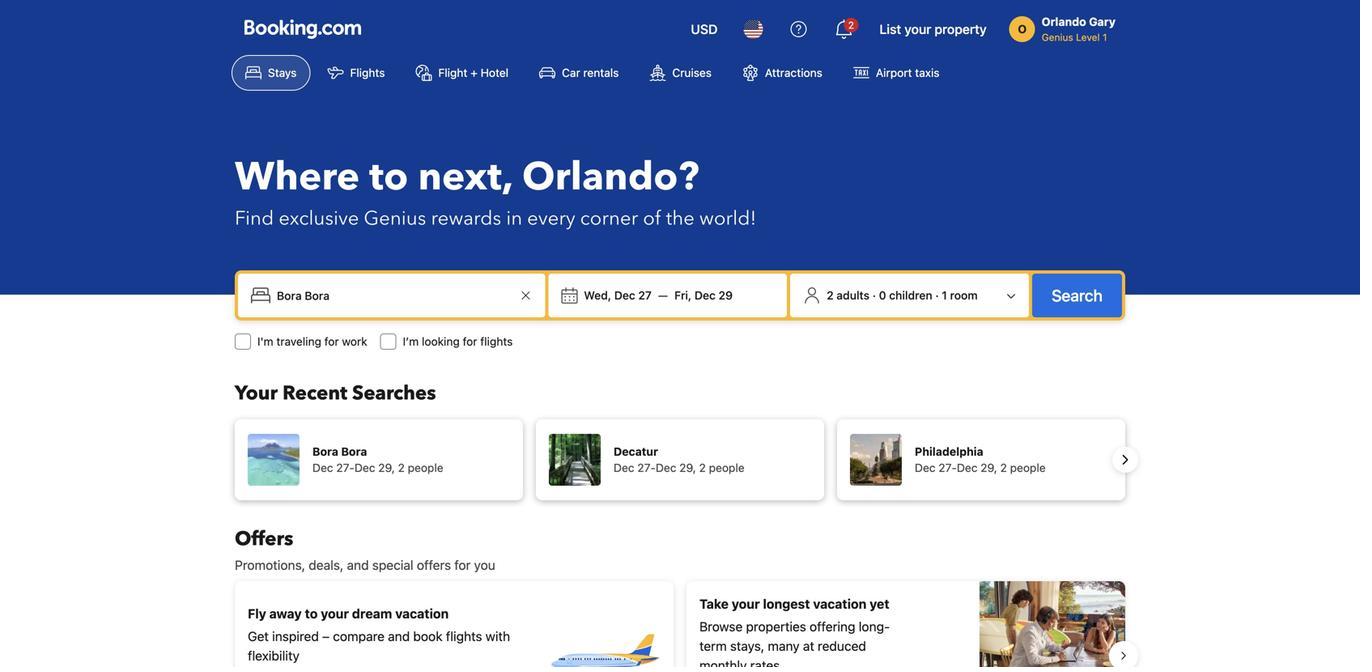 Task type: vqa. For each thing, say whether or not it's contained in the screenshot.
top "Flight"
no



Task type: locate. For each thing, give the bounding box(es) containing it.
2 horizontal spatial your
[[905, 21, 932, 37]]

fly away to your dream vacation get inspired – compare and book flights with flexibility
[[248, 606, 510, 664]]

and right deals,
[[347, 558, 369, 573]]

world!
[[700, 205, 757, 232]]

your up –
[[321, 606, 349, 622]]

1 horizontal spatial your
[[732, 597, 760, 612]]

0 horizontal spatial 1
[[942, 289, 948, 302]]

many
[[768, 639, 800, 654]]

vacation inside take your longest vacation yet browse properties offering long- term stays, many at reduced monthly rates.
[[814, 597, 867, 612]]

0 horizontal spatial genius
[[364, 205, 426, 232]]

for left you
[[455, 558, 471, 573]]

promotions,
[[235, 558, 305, 573]]

your recent searches
[[235, 380, 436, 407]]

1 inside dropdown button
[[942, 289, 948, 302]]

1 horizontal spatial vacation
[[814, 597, 867, 612]]

your for take
[[732, 597, 760, 612]]

0 horizontal spatial to
[[305, 606, 318, 622]]

orlando
[[1042, 15, 1087, 28]]

1 29, from the left
[[379, 461, 395, 475]]

cruises
[[673, 66, 712, 79]]

attractions link
[[729, 55, 837, 91]]

book
[[413, 629, 443, 644]]

genius down orlando
[[1042, 32, 1074, 43]]

and left book
[[388, 629, 410, 644]]

29,
[[379, 461, 395, 475], [680, 461, 697, 475], [981, 461, 998, 475]]

0 vertical spatial 1
[[1103, 32, 1108, 43]]

1 horizontal spatial to
[[370, 151, 409, 204]]

—
[[659, 289, 668, 302]]

of
[[643, 205, 662, 232]]

work
[[342, 335, 367, 348]]

1 horizontal spatial 1
[[1103, 32, 1108, 43]]

i'm
[[258, 335, 274, 348]]

recent
[[283, 380, 348, 407]]

to right away
[[305, 606, 318, 622]]

orlando?
[[522, 151, 700, 204]]

fri,
[[675, 289, 692, 302]]

for for traveling
[[325, 335, 339, 348]]

car rentals
[[562, 66, 619, 79]]

27- down philadelphia
[[939, 461, 957, 475]]

1 horizontal spatial genius
[[1042, 32, 1074, 43]]

stays
[[268, 66, 297, 79]]

1
[[1103, 32, 1108, 43], [942, 289, 948, 302]]

1 horizontal spatial people
[[709, 461, 745, 475]]

and inside fly away to your dream vacation get inspired – compare and book flights with flexibility
[[388, 629, 410, 644]]

list
[[880, 21, 902, 37]]

for right looking
[[463, 335, 478, 348]]

2 27- from the left
[[638, 461, 656, 475]]

offers promotions, deals, and special offers for you
[[235, 526, 496, 573]]

flight
[[439, 66, 468, 79]]

i'm looking for flights
[[403, 335, 513, 348]]

away
[[270, 606, 302, 622]]

fly away to your dream vacation image
[[548, 599, 661, 668]]

usd button
[[682, 10, 728, 49]]

vacation
[[814, 597, 867, 612], [396, 606, 449, 622]]

2 inside dropdown button
[[827, 289, 834, 302]]

29, for philadelphia dec 27-dec 29, 2 people
[[981, 461, 998, 475]]

o
[[1019, 22, 1027, 36]]

0 horizontal spatial ·
[[873, 289, 877, 302]]

29, inside decatur dec 27-dec 29, 2 people
[[680, 461, 697, 475]]

your inside take your longest vacation yet browse properties offering long- term stays, many at reduced monthly rates.
[[732, 597, 760, 612]]

1 horizontal spatial bora
[[341, 445, 367, 459]]

car
[[562, 66, 581, 79]]

and inside offers promotions, deals, and special offers for you
[[347, 558, 369, 573]]

your inside fly away to your dream vacation get inspired – compare and book flights with flexibility
[[321, 606, 349, 622]]

27- down decatur
[[638, 461, 656, 475]]

reduced
[[818, 639, 867, 654]]

0
[[880, 289, 887, 302]]

genius
[[1042, 32, 1074, 43], [364, 205, 426, 232]]

stays,
[[731, 639, 765, 654]]

1 left room
[[942, 289, 948, 302]]

genius inside where to next, orlando? find exclusive genius rewards in every corner of the world!
[[364, 205, 426, 232]]

flexibility
[[248, 648, 300, 664]]

2 button
[[825, 10, 864, 49]]

2 bora from the left
[[341, 445, 367, 459]]

1 vertical spatial region
[[222, 575, 1139, 668]]

flights left with
[[446, 629, 482, 644]]

29, inside "philadelphia dec 27-dec 29, 2 people"
[[981, 461, 998, 475]]

i'm
[[403, 335, 419, 348]]

· left '0'
[[873, 289, 877, 302]]

your right take
[[732, 597, 760, 612]]

27-
[[336, 461, 355, 475], [638, 461, 656, 475], [939, 461, 957, 475]]

1 down gary
[[1103, 32, 1108, 43]]

region
[[222, 413, 1139, 507], [222, 575, 1139, 668]]

0 horizontal spatial your
[[321, 606, 349, 622]]

27- inside decatur dec 27-dec 29, 2 people
[[638, 461, 656, 475]]

get
[[248, 629, 269, 644]]

property
[[935, 21, 987, 37]]

2
[[849, 19, 855, 31], [827, 289, 834, 302], [398, 461, 405, 475], [700, 461, 706, 475], [1001, 461, 1008, 475]]

term
[[700, 639, 727, 654]]

1 27- from the left
[[336, 461, 355, 475]]

0 horizontal spatial and
[[347, 558, 369, 573]]

vacation up offering
[[814, 597, 867, 612]]

your for list
[[905, 21, 932, 37]]

usd
[[691, 21, 718, 37]]

for left work
[[325, 335, 339, 348]]

to inside where to next, orlando? find exclusive genius rewards in every corner of the world!
[[370, 151, 409, 204]]

1 vertical spatial to
[[305, 606, 318, 622]]

1 vertical spatial and
[[388, 629, 410, 644]]

browse
[[700, 619, 743, 635]]

0 vertical spatial flights
[[481, 335, 513, 348]]

2 horizontal spatial 27-
[[939, 461, 957, 475]]

orlando gary genius level 1
[[1042, 15, 1116, 43]]

1 region from the top
[[222, 413, 1139, 507]]

0 horizontal spatial people
[[408, 461, 444, 475]]

your right list
[[905, 21, 932, 37]]

3 people from the left
[[1011, 461, 1046, 475]]

2 inside bora bora dec 27-dec 29, 2 people
[[398, 461, 405, 475]]

0 vertical spatial and
[[347, 558, 369, 573]]

region containing bora bora
[[222, 413, 1139, 507]]

your inside the list your property link
[[905, 21, 932, 37]]

27
[[639, 289, 652, 302]]

1 vertical spatial genius
[[364, 205, 426, 232]]

bora
[[313, 445, 339, 459], [341, 445, 367, 459]]

take your longest vacation yet image
[[980, 582, 1126, 668]]

2 people from the left
[[709, 461, 745, 475]]

flights
[[481, 335, 513, 348], [446, 629, 482, 644]]

2 region from the top
[[222, 575, 1139, 668]]

and
[[347, 558, 369, 573], [388, 629, 410, 644]]

1 people from the left
[[408, 461, 444, 475]]

level
[[1077, 32, 1101, 43]]

list your property
[[880, 21, 987, 37]]

children
[[890, 289, 933, 302]]

2 inside dropdown button
[[849, 19, 855, 31]]

1 horizontal spatial ·
[[936, 289, 939, 302]]

0 vertical spatial region
[[222, 413, 1139, 507]]

0 horizontal spatial vacation
[[396, 606, 449, 622]]

2 horizontal spatial 29,
[[981, 461, 998, 475]]

flights right looking
[[481, 335, 513, 348]]

2 29, from the left
[[680, 461, 697, 475]]

1 horizontal spatial 29,
[[680, 461, 697, 475]]

0 horizontal spatial 27-
[[336, 461, 355, 475]]

offering
[[810, 619, 856, 635]]

offers
[[417, 558, 451, 573]]

for inside offers promotions, deals, and special offers for you
[[455, 558, 471, 573]]

people inside decatur dec 27-dec 29, 2 people
[[709, 461, 745, 475]]

· right children
[[936, 289, 939, 302]]

vacation up book
[[396, 606, 449, 622]]

·
[[873, 289, 877, 302], [936, 289, 939, 302]]

attractions
[[766, 66, 823, 79]]

genius left rewards
[[364, 205, 426, 232]]

27- inside "philadelphia dec 27-dec 29, 2 people"
[[939, 461, 957, 475]]

corner
[[581, 205, 639, 232]]

1 horizontal spatial 27-
[[638, 461, 656, 475]]

1 vertical spatial 1
[[942, 289, 948, 302]]

0 vertical spatial genius
[[1042, 32, 1074, 43]]

flights inside fly away to your dream vacation get inspired – compare and book flights with flexibility
[[446, 629, 482, 644]]

decatur
[[614, 445, 659, 459]]

to inside fly away to your dream vacation get inspired – compare and book flights with flexibility
[[305, 606, 318, 622]]

0 horizontal spatial 29,
[[379, 461, 395, 475]]

3 27- from the left
[[939, 461, 957, 475]]

1 vertical spatial flights
[[446, 629, 482, 644]]

to left next,
[[370, 151, 409, 204]]

2 inside "philadelphia dec 27-dec 29, 2 people"
[[1001, 461, 1008, 475]]

airport taxis link
[[840, 55, 954, 91]]

29, inside bora bora dec 27-dec 29, 2 people
[[379, 461, 395, 475]]

vacation inside fly away to your dream vacation get inspired – compare and book flights with flexibility
[[396, 606, 449, 622]]

where to next, orlando? find exclusive genius rewards in every corner of the world!
[[235, 151, 757, 232]]

philadelphia dec 27-dec 29, 2 people
[[915, 445, 1046, 475]]

3 29, from the left
[[981, 461, 998, 475]]

your
[[905, 21, 932, 37], [732, 597, 760, 612], [321, 606, 349, 622]]

0 vertical spatial to
[[370, 151, 409, 204]]

people inside "philadelphia dec 27-dec 29, 2 people"
[[1011, 461, 1046, 475]]

monthly
[[700, 658, 747, 668]]

adults
[[837, 289, 870, 302]]

1 horizontal spatial and
[[388, 629, 410, 644]]

airport
[[876, 66, 913, 79]]

0 horizontal spatial bora
[[313, 445, 339, 459]]

27- down your recent searches
[[336, 461, 355, 475]]

genius inside orlando gary genius level 1
[[1042, 32, 1074, 43]]

2 horizontal spatial people
[[1011, 461, 1046, 475]]

list your property link
[[870, 10, 997, 49]]



Task type: describe. For each thing, give the bounding box(es) containing it.
booking.com image
[[245, 19, 361, 39]]

properties
[[747, 619, 807, 635]]

special
[[372, 558, 414, 573]]

–
[[322, 629, 330, 644]]

find
[[235, 205, 274, 232]]

hotel
[[481, 66, 509, 79]]

rates.
[[751, 658, 784, 668]]

flights
[[350, 66, 385, 79]]

car rentals link
[[526, 55, 633, 91]]

fri, dec 29 button
[[668, 281, 740, 310]]

compare
[[333, 629, 385, 644]]

2 · from the left
[[936, 289, 939, 302]]

traveling
[[277, 335, 322, 348]]

27- for decatur dec 27-dec 29, 2 people
[[638, 461, 656, 475]]

region containing take your longest vacation yet
[[222, 575, 1139, 668]]

1 · from the left
[[873, 289, 877, 302]]

dream
[[352, 606, 392, 622]]

rentals
[[584, 66, 619, 79]]

fly
[[248, 606, 266, 622]]

you
[[474, 558, 496, 573]]

your account menu orlando gary genius level 1 element
[[1010, 7, 1123, 45]]

take your longest vacation yet browse properties offering long- term stays, many at reduced monthly rates.
[[700, 597, 891, 668]]

flight + hotel link
[[402, 55, 523, 91]]

search button
[[1033, 274, 1123, 318]]

your
[[235, 380, 278, 407]]

29, for decatur dec 27-dec 29, 2 people
[[680, 461, 697, 475]]

every
[[528, 205, 576, 232]]

take
[[700, 597, 729, 612]]

27- for philadelphia dec 27-dec 29, 2 people
[[939, 461, 957, 475]]

airport taxis
[[876, 66, 940, 79]]

i'm traveling for work
[[258, 335, 367, 348]]

next,
[[418, 151, 513, 204]]

people for philadelphia dec 27-dec 29, 2 people
[[1011, 461, 1046, 475]]

where
[[235, 151, 360, 204]]

bora bora dec 27-dec 29, 2 people
[[313, 445, 444, 475]]

wed, dec 27 — fri, dec 29
[[584, 289, 733, 302]]

1 bora from the left
[[313, 445, 339, 459]]

offers
[[235, 526, 294, 553]]

longest
[[764, 597, 811, 612]]

searches
[[352, 380, 436, 407]]

2 adults · 0 children · 1 room button
[[797, 280, 1023, 311]]

taxis
[[916, 66, 940, 79]]

with
[[486, 629, 510, 644]]

wed,
[[584, 289, 612, 302]]

yet
[[870, 597, 890, 612]]

2 inside decatur dec 27-dec 29, 2 people
[[700, 461, 706, 475]]

inspired
[[272, 629, 319, 644]]

+
[[471, 66, 478, 79]]

the
[[666, 205, 695, 232]]

1 inside orlando gary genius level 1
[[1103, 32, 1108, 43]]

flight + hotel
[[439, 66, 509, 79]]

decatur dec 27-dec 29, 2 people
[[614, 445, 745, 475]]

Where are you going? field
[[271, 281, 516, 310]]

stays link
[[232, 55, 311, 91]]

rewards
[[431, 205, 502, 232]]

in
[[506, 205, 523, 232]]

long-
[[859, 619, 891, 635]]

search
[[1052, 286, 1103, 305]]

next image
[[1116, 450, 1136, 470]]

exclusive
[[279, 205, 359, 232]]

philadelphia
[[915, 445, 984, 459]]

wed, dec 27 button
[[578, 281, 659, 310]]

gary
[[1090, 15, 1116, 28]]

flights link
[[314, 55, 399, 91]]

people inside bora bora dec 27-dec 29, 2 people
[[408, 461, 444, 475]]

people for decatur dec 27-dec 29, 2 people
[[709, 461, 745, 475]]

looking
[[422, 335, 460, 348]]

for for looking
[[463, 335, 478, 348]]

27- inside bora bora dec 27-dec 29, 2 people
[[336, 461, 355, 475]]

2 adults · 0 children · 1 room
[[827, 289, 978, 302]]

deals,
[[309, 558, 344, 573]]

room
[[951, 289, 978, 302]]

at
[[804, 639, 815, 654]]



